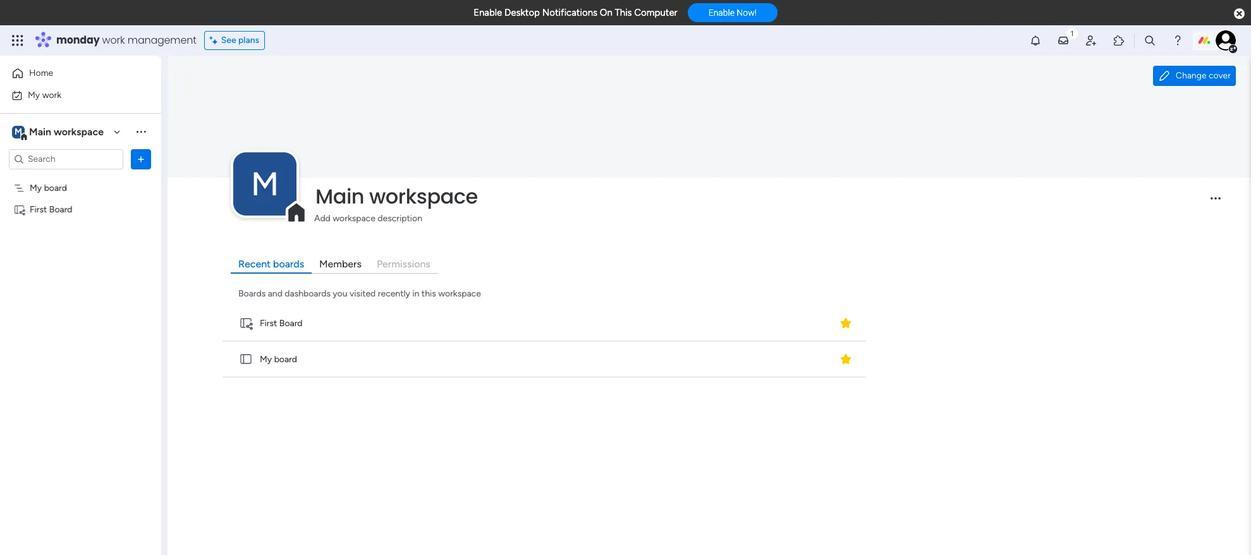 Task type: vqa. For each thing, say whether or not it's contained in the screenshot.
Jacob Simon image
yes



Task type: describe. For each thing, give the bounding box(es) containing it.
desktop
[[505, 7, 540, 18]]

my work button
[[8, 85, 136, 105]]

m for workspace image
[[251, 165, 279, 204]]

quick search results list box
[[220, 306, 870, 378]]

on
[[600, 7, 613, 18]]

see plans
[[221, 35, 259, 46]]

1 image
[[1067, 26, 1078, 40]]

boards and dashboards you visited recently in this workspace
[[238, 288, 481, 299]]

management
[[128, 33, 196, 47]]

add
[[314, 213, 331, 224]]

enable desktop notifications on this computer
[[474, 7, 678, 18]]

remove from favorites image for board
[[840, 317, 853, 329]]

enable now!
[[709, 8, 757, 18]]

1 vertical spatial main
[[316, 182, 364, 211]]

boards
[[273, 258, 304, 270]]

select product image
[[11, 34, 24, 47]]

m button
[[233, 153, 297, 216]]

workspace right this
[[438, 288, 481, 299]]

board for shareable board icon
[[49, 204, 72, 215]]

shareable board image
[[13, 203, 25, 215]]

members
[[319, 258, 362, 270]]

apps image
[[1113, 34, 1126, 47]]

first for shareable board icon
[[30, 204, 47, 215]]

Search in workspace field
[[27, 152, 106, 166]]

enable for enable now!
[[709, 8, 735, 18]]

first board for shareable board icon
[[30, 204, 72, 215]]

cover
[[1209, 70, 1231, 81]]

this
[[422, 288, 436, 299]]

workspace inside workspace selection "element"
[[54, 126, 104, 138]]

see
[[221, 35, 236, 46]]

workspace up description
[[369, 182, 478, 211]]

boards
[[238, 288, 266, 299]]

dapulse close image
[[1234, 8, 1245, 20]]

board inside list box
[[44, 182, 67, 193]]

my board link
[[220, 342, 869, 378]]

workspace image
[[12, 125, 25, 139]]

this
[[615, 7, 632, 18]]

computer
[[634, 7, 678, 18]]

workspace image
[[233, 153, 297, 216]]

my inside button
[[28, 89, 40, 100]]

and
[[268, 288, 283, 299]]

home button
[[8, 63, 136, 83]]

my work
[[28, 89, 61, 100]]

main inside workspace selection "element"
[[29, 126, 51, 138]]

enable now! button
[[688, 3, 778, 22]]

change
[[1176, 70, 1207, 81]]

board inside quick search results list box
[[274, 354, 297, 365]]

list box containing my board
[[0, 175, 161, 391]]

board for shareable board image
[[279, 318, 303, 329]]

m for workspace icon
[[15, 126, 22, 137]]



Task type: locate. For each thing, give the bounding box(es) containing it.
0 horizontal spatial my board
[[30, 182, 67, 193]]

enable inside button
[[709, 8, 735, 18]]

my down search in workspace field
[[30, 182, 42, 193]]

my board
[[30, 182, 67, 193], [260, 354, 297, 365]]

in
[[413, 288, 420, 299]]

1 vertical spatial first board
[[260, 318, 303, 329]]

0 vertical spatial main workspace
[[29, 126, 104, 138]]

0 vertical spatial first board
[[30, 204, 72, 215]]

0 vertical spatial work
[[102, 33, 125, 47]]

work for monday
[[102, 33, 125, 47]]

workspace right add
[[333, 213, 376, 224]]

0 horizontal spatial work
[[42, 89, 61, 100]]

0 horizontal spatial first board
[[30, 204, 72, 215]]

1 remove from favorites image from the top
[[840, 317, 853, 329]]

home
[[29, 68, 53, 78]]

Main workspace field
[[312, 182, 1200, 211]]

1 horizontal spatial my board
[[260, 354, 297, 365]]

1 horizontal spatial main workspace
[[316, 182, 478, 211]]

remove from favorites image inside my board link
[[840, 353, 853, 365]]

0 vertical spatial first
[[30, 204, 47, 215]]

dashboards
[[285, 288, 331, 299]]

board
[[44, 182, 67, 193], [274, 354, 297, 365]]

board down "and"
[[279, 318, 303, 329]]

board
[[49, 204, 72, 215], [279, 318, 303, 329]]

jacob simon image
[[1216, 30, 1236, 51]]

add workspace description
[[314, 213, 422, 224]]

my board right the public board image at the bottom of page
[[260, 354, 297, 365]]

work right monday
[[102, 33, 125, 47]]

first right shareable board icon
[[30, 204, 47, 215]]

invite members image
[[1085, 34, 1098, 47]]

you
[[333, 288, 347, 299]]

my down home
[[28, 89, 40, 100]]

1 horizontal spatial first board
[[260, 318, 303, 329]]

board down search in workspace field
[[44, 182, 67, 193]]

first for shareable board image
[[260, 318, 277, 329]]

option
[[0, 176, 161, 179]]

m inside workspace icon
[[15, 126, 22, 137]]

recently
[[378, 288, 410, 299]]

m
[[15, 126, 22, 137], [251, 165, 279, 204]]

1 horizontal spatial work
[[102, 33, 125, 47]]

1 vertical spatial board
[[279, 318, 303, 329]]

2 vertical spatial my
[[260, 354, 272, 365]]

first board down "and"
[[260, 318, 303, 329]]

now!
[[737, 8, 757, 18]]

workspace
[[54, 126, 104, 138], [369, 182, 478, 211], [333, 213, 376, 224], [438, 288, 481, 299]]

change cover
[[1176, 70, 1231, 81]]

0 vertical spatial my
[[28, 89, 40, 100]]

1 horizontal spatial first
[[260, 318, 277, 329]]

my right the public board image at the bottom of page
[[260, 354, 272, 365]]

recent boards
[[238, 258, 304, 270]]

0 horizontal spatial main workspace
[[29, 126, 104, 138]]

see plans button
[[204, 31, 265, 50]]

1 horizontal spatial main
[[316, 182, 364, 211]]

list box
[[0, 175, 161, 391]]

first inside quick search results list box
[[260, 318, 277, 329]]

0 horizontal spatial enable
[[474, 7, 502, 18]]

work
[[102, 33, 125, 47], [42, 89, 61, 100]]

work inside button
[[42, 89, 61, 100]]

main up add
[[316, 182, 364, 211]]

1 vertical spatial my board
[[260, 354, 297, 365]]

1 vertical spatial work
[[42, 89, 61, 100]]

enable left now!
[[709, 8, 735, 18]]

permissions
[[377, 258, 431, 270]]

0 vertical spatial my board
[[30, 182, 67, 193]]

monday
[[56, 33, 100, 47]]

my board inside quick search results list box
[[260, 354, 297, 365]]

first board inside quick search results list box
[[260, 318, 303, 329]]

v2 ellipsis image
[[1211, 197, 1221, 208]]

1 vertical spatial m
[[251, 165, 279, 204]]

1 vertical spatial first
[[260, 318, 277, 329]]

workspace up search in workspace field
[[54, 126, 104, 138]]

main workspace up description
[[316, 182, 478, 211]]

0 horizontal spatial first
[[30, 204, 47, 215]]

recent
[[238, 258, 271, 270]]

main right workspace icon
[[29, 126, 51, 138]]

workspace options image
[[135, 125, 147, 138]]

first board for shareable board image
[[260, 318, 303, 329]]

0 vertical spatial board
[[44, 182, 67, 193]]

first board link
[[220, 306, 869, 342]]

enable for enable desktop notifications on this computer
[[474, 7, 502, 18]]

board right shareable board icon
[[49, 204, 72, 215]]

0 vertical spatial remove from favorites image
[[840, 317, 853, 329]]

0 vertical spatial m
[[15, 126, 22, 137]]

main workspace up search in workspace field
[[29, 126, 104, 138]]

first
[[30, 204, 47, 215], [260, 318, 277, 329]]

remove from favorites image for board
[[840, 353, 853, 365]]

0 vertical spatial main
[[29, 126, 51, 138]]

main workspace inside workspace selection "element"
[[29, 126, 104, 138]]

visited
[[350, 288, 376, 299]]

enable
[[474, 7, 502, 18], [709, 8, 735, 18]]

description
[[378, 213, 422, 224]]

public board image
[[239, 352, 253, 366]]

work for my
[[42, 89, 61, 100]]

1 horizontal spatial board
[[279, 318, 303, 329]]

board inside list box
[[49, 204, 72, 215]]

0 horizontal spatial board
[[44, 182, 67, 193]]

shareable board image
[[239, 316, 253, 330]]

options image
[[135, 153, 147, 165]]

enable left desktop
[[474, 7, 502, 18]]

help image
[[1172, 34, 1184, 47]]

2 remove from favorites image from the top
[[840, 353, 853, 365]]

1 vertical spatial main workspace
[[316, 182, 478, 211]]

notifications image
[[1030, 34, 1042, 47]]

workspace selection element
[[12, 124, 106, 141]]

1 horizontal spatial board
[[274, 354, 297, 365]]

board right the public board image at the bottom of page
[[274, 354, 297, 365]]

first board right shareable board icon
[[30, 204, 72, 215]]

remove from favorites image inside first board link
[[840, 317, 853, 329]]

my inside list box
[[30, 182, 42, 193]]

1 horizontal spatial enable
[[709, 8, 735, 18]]

remove from favorites image
[[840, 317, 853, 329], [840, 353, 853, 365]]

0 horizontal spatial main
[[29, 126, 51, 138]]

inbox image
[[1057, 34, 1070, 47]]

0 horizontal spatial m
[[15, 126, 22, 137]]

main workspace
[[29, 126, 104, 138], [316, 182, 478, 211]]

plans
[[238, 35, 259, 46]]

1 vertical spatial remove from favorites image
[[840, 353, 853, 365]]

my
[[28, 89, 40, 100], [30, 182, 42, 193], [260, 354, 272, 365]]

work down home
[[42, 89, 61, 100]]

0 vertical spatial board
[[49, 204, 72, 215]]

1 vertical spatial my
[[30, 182, 42, 193]]

my board down search in workspace field
[[30, 182, 67, 193]]

search everything image
[[1144, 34, 1157, 47]]

first right shareable board image
[[260, 318, 277, 329]]

my inside quick search results list box
[[260, 354, 272, 365]]

1 horizontal spatial m
[[251, 165, 279, 204]]

first board
[[30, 204, 72, 215], [260, 318, 303, 329]]

board inside quick search results list box
[[279, 318, 303, 329]]

m inside workspace image
[[251, 165, 279, 204]]

0 horizontal spatial board
[[49, 204, 72, 215]]

1 vertical spatial board
[[274, 354, 297, 365]]

change cover button
[[1153, 66, 1236, 86]]

main
[[29, 126, 51, 138], [316, 182, 364, 211]]

notifications
[[542, 7, 598, 18]]

monday work management
[[56, 33, 196, 47]]



